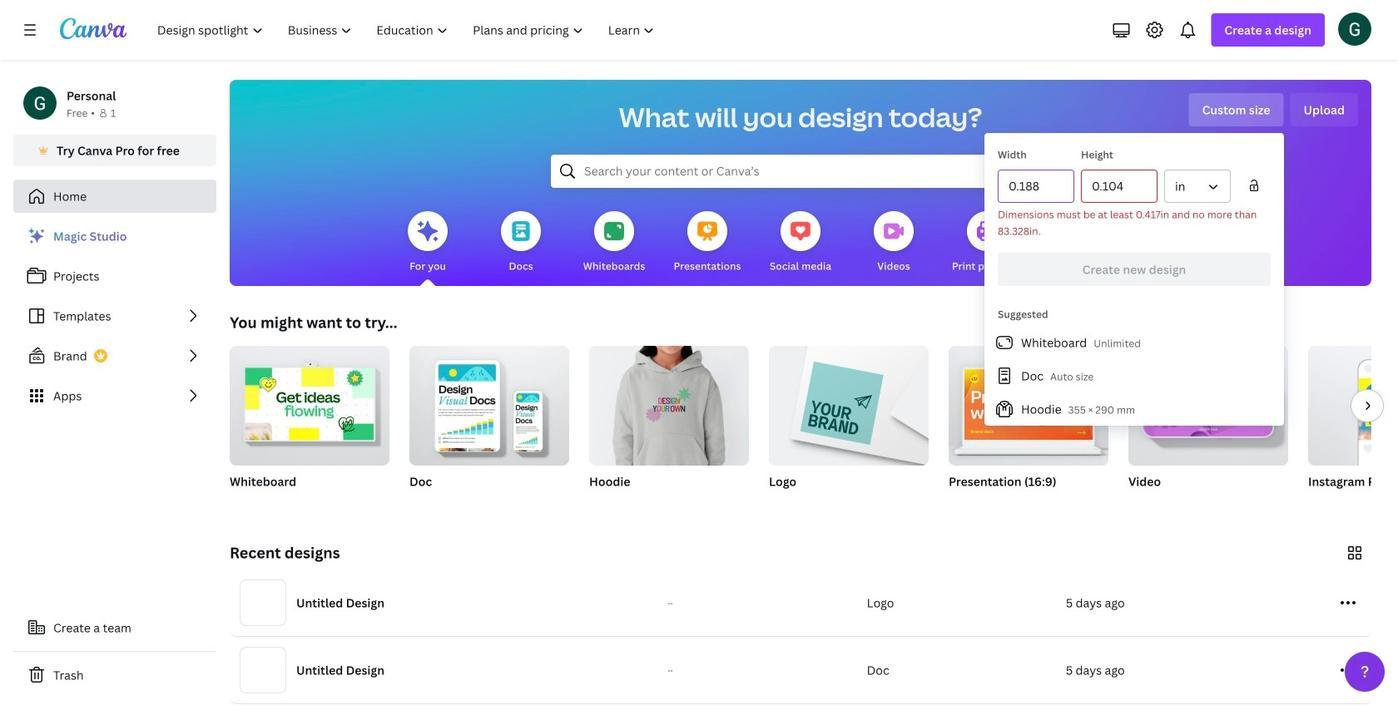 Task type: describe. For each thing, give the bounding box(es) containing it.
Units: in button
[[1165, 170, 1231, 203]]

1 horizontal spatial list
[[985, 326, 1284, 426]]

Search search field
[[584, 156, 1017, 187]]

greg robinson image
[[1339, 12, 1372, 46]]



Task type: vqa. For each thing, say whether or not it's contained in the screenshot.
added
no



Task type: locate. For each thing, give the bounding box(es) containing it.
None number field
[[1009, 171, 1064, 202], [1092, 171, 1147, 202], [1009, 171, 1064, 202], [1092, 171, 1147, 202]]

top level navigation element
[[147, 13, 669, 47]]

alert
[[998, 206, 1271, 240]]

0 horizontal spatial list
[[13, 220, 216, 413]]

None search field
[[551, 155, 1050, 188]]

list
[[13, 220, 216, 413], [985, 326, 1284, 426]]

group
[[230, 340, 390, 511], [230, 340, 390, 466], [410, 340, 569, 511], [410, 340, 569, 466], [589, 340, 749, 511], [589, 340, 749, 466], [769, 340, 929, 511], [769, 340, 929, 466], [949, 346, 1109, 511], [949, 346, 1109, 466], [1129, 346, 1289, 511], [1309, 346, 1398, 511]]



